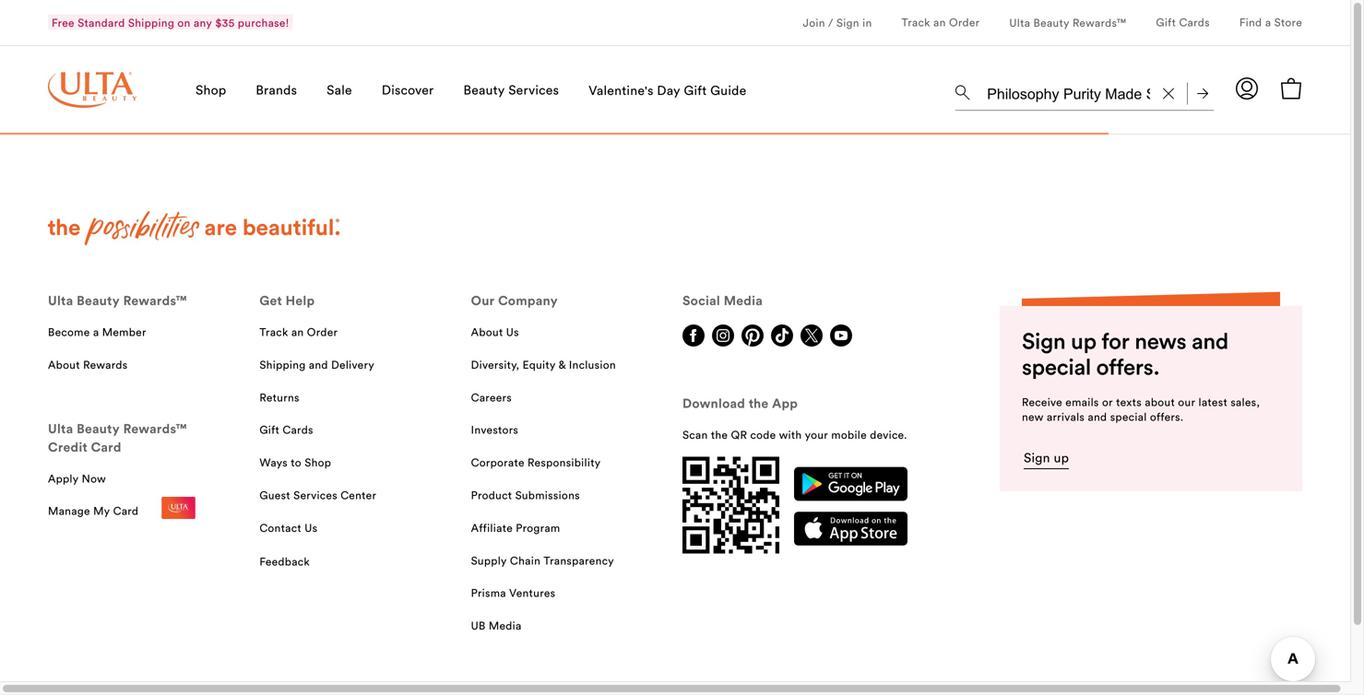 Task type: describe. For each thing, give the bounding box(es) containing it.
sale
[[327, 82, 352, 98]]

an for bottommost the track an order link
[[291, 325, 304, 339]]

0 items in bag image
[[1280, 77, 1303, 99]]

sign up for news and special offers.
[[1022, 327, 1229, 381]]

about for about us
[[471, 325, 503, 339]]

shop inside sign up for news and special offers. 'footer'
[[305, 456, 331, 470]]

receive emails or texts about our latest sales, new arrivals and special offers.
[[1022, 395, 1260, 424]]

gift cards for ways
[[260, 423, 313, 437]]

feedback button
[[260, 553, 310, 572]]

media for social media
[[724, 292, 763, 309]]

corporate responsibility link
[[471, 455, 601, 473]]

rewards™ for apply now
[[123, 420, 187, 437]]

become a member link
[[48, 325, 146, 343]]

qr
[[731, 428, 747, 442]]

brands
[[256, 82, 297, 98]]

ub
[[471, 619, 486, 633]]

instagram image
[[712, 325, 734, 347]]

day
[[657, 82, 681, 99]]

download the app
[[683, 395, 798, 412]]

beauty services button
[[464, 45, 559, 135]]

shipping and delivery
[[260, 358, 374, 372]]

standard
[[78, 16, 125, 30]]

chain
[[510, 554, 541, 568]]

member
[[102, 325, 146, 339]]

sign up for news and special offers. footer
[[0, 210, 1351, 696]]

facebook image
[[683, 325, 705, 347]]

/
[[828, 16, 834, 30]]

any
[[194, 16, 212, 30]]

pinterest image
[[742, 325, 764, 347]]

shipping and delivery link
[[260, 357, 374, 375]]

careers
[[471, 391, 512, 404]]

rewards™ inside button
[[1073, 16, 1127, 30]]

mobile
[[831, 428, 867, 442]]

playstore image
[[794, 467, 908, 501]]

feedback
[[260, 555, 310, 569]]

services for beauty
[[509, 82, 559, 98]]

tiktok image
[[771, 325, 793, 347]]

in
[[863, 16, 872, 30]]

ventures
[[509, 586, 556, 600]]

about us
[[471, 325, 519, 339]]

product submissions
[[471, 488, 580, 502]]

rewards
[[83, 358, 128, 372]]

sign up link
[[1024, 450, 1069, 469]]

beauty services
[[464, 82, 559, 98]]

sale button
[[327, 45, 352, 135]]

and inside shipping and delivery link
[[309, 358, 328, 372]]

media for ub media
[[489, 619, 522, 633]]

up for sign up for news and special offers.
[[1071, 327, 1097, 355]]

app
[[772, 395, 798, 412]]

diversity, equity & inclusion link
[[471, 357, 616, 375]]

affiliate program
[[471, 521, 560, 535]]

equity
[[523, 358, 556, 372]]

corporate
[[471, 456, 525, 470]]

scan the qr code with your mobile device.
[[683, 428, 908, 442]]

guest services center link
[[260, 488, 377, 506]]

manage my card
[[48, 504, 139, 518]]

1 horizontal spatial gift
[[684, 82, 707, 99]]

become a member
[[48, 325, 146, 339]]

manage my card link
[[48, 497, 196, 523]]

beauty up "search products and more" search box
[[1034, 16, 1070, 30]]

contact us
[[260, 521, 318, 535]]

supply
[[471, 554, 507, 568]]

returns link
[[260, 390, 300, 408]]

log in to your ulta account image
[[1236, 77, 1258, 100]]

contact us link
[[260, 521, 318, 539]]

apply now link
[[48, 471, 106, 489]]

purchase!
[[238, 16, 289, 30]]

about
[[1145, 395, 1175, 409]]

ulta beauty rewards™ inside sign up for news and special offers. 'footer'
[[48, 292, 187, 309]]

guest services center
[[260, 488, 377, 502]]

supply chain transparency link
[[471, 553, 614, 571]]

contact
[[260, 521, 302, 535]]

affiliate program link
[[471, 521, 560, 539]]

manage
[[48, 504, 90, 518]]

ulta beauty rewards™ credit card
[[48, 420, 187, 456]]

us for contact us
[[305, 521, 318, 535]]

ways
[[260, 456, 288, 470]]

device.
[[870, 428, 908, 442]]

the possibilities are beautiful image
[[48, 210, 340, 246]]

code
[[750, 428, 776, 442]]

our
[[471, 292, 495, 309]]

about rewards link
[[48, 357, 128, 375]]

offers. inside receive emails or texts about our latest sales, new arrivals and special offers.
[[1150, 410, 1184, 424]]

texts
[[1116, 395, 1142, 409]]

sign up
[[1024, 450, 1069, 466]]

gift for track an order
[[1156, 15, 1176, 29]]

transparency
[[544, 554, 614, 568]]

prisma
[[471, 586, 506, 600]]

sign for sign up
[[1024, 450, 1051, 466]]

ulta for become a member
[[48, 292, 73, 309]]

track an order inside sign up for news and special offers. 'footer'
[[260, 325, 338, 339]]

on
[[177, 16, 191, 30]]

0 vertical spatial track an order link
[[902, 15, 980, 32]]

apply now
[[48, 472, 106, 486]]

emails
[[1066, 395, 1099, 409]]

latest
[[1199, 395, 1228, 409]]

appstore image
[[794, 512, 908, 547]]

beauty up become a member
[[77, 292, 120, 309]]

0 horizontal spatial shipping
[[128, 16, 174, 30]]

shipping inside shipping and delivery link
[[260, 358, 306, 372]]

delivery
[[331, 358, 374, 372]]

an for top the track an order link
[[934, 15, 946, 29]]

investors
[[471, 423, 519, 437]]

Search products and more search field
[[985, 74, 1152, 106]]

find a store
[[1240, 15, 1303, 29]]

investors link
[[471, 423, 519, 441]]

free standard shipping on any $35 purchase!
[[52, 16, 289, 30]]

us for about us
[[506, 325, 519, 339]]

guest
[[260, 488, 290, 502]]

careers link
[[471, 390, 512, 408]]

about us link
[[471, 325, 519, 343]]

gift cards link for find
[[1156, 15, 1210, 32]]



Task type: locate. For each thing, give the bounding box(es) containing it.
gift cards
[[1156, 15, 1210, 29], [260, 423, 313, 437]]

services for guest
[[294, 488, 338, 502]]

beauty inside ulta beauty rewards™ credit card
[[77, 420, 120, 437]]

the
[[749, 395, 769, 412], [711, 428, 728, 442]]

ub media link
[[471, 619, 522, 637]]

cards up to
[[283, 423, 313, 437]]

gift cards link up ways to shop
[[260, 423, 313, 441]]

0 horizontal spatial gift cards link
[[260, 423, 313, 441]]

offers.
[[1097, 353, 1160, 381], [1150, 410, 1184, 424]]

an down help
[[291, 325, 304, 339]]

rewards™ for become a member
[[123, 292, 187, 309]]

center
[[341, 488, 377, 502]]

0 vertical spatial special
[[1022, 353, 1091, 381]]

0 vertical spatial the
[[749, 395, 769, 412]]

0 horizontal spatial the
[[711, 428, 728, 442]]

arrivals
[[1047, 410, 1085, 424]]

shipping
[[128, 16, 174, 30], [260, 358, 306, 372]]

brands button
[[256, 45, 297, 135]]

free
[[52, 16, 75, 30]]

sign inside button
[[837, 16, 860, 30]]

track down get
[[260, 325, 288, 339]]

1 horizontal spatial track an order link
[[902, 15, 980, 32]]

1 vertical spatial media
[[489, 619, 522, 633]]

track inside sign up for news and special offers. 'footer'
[[260, 325, 288, 339]]

0 vertical spatial track an order
[[902, 15, 980, 29]]

gift cards link for ways
[[260, 423, 313, 441]]

1 horizontal spatial ulta beauty rewards™
[[1010, 16, 1127, 30]]

diversity, equity & inclusion
[[471, 358, 616, 372]]

ulta up "credit"
[[48, 420, 73, 437]]

0 vertical spatial us
[[506, 325, 519, 339]]

card
[[91, 439, 121, 456], [113, 504, 139, 518]]

us down our company at the top
[[506, 325, 519, 339]]

0 horizontal spatial about
[[48, 358, 80, 372]]

1 horizontal spatial gift cards link
[[1156, 15, 1210, 32]]

services down ways to shop link
[[294, 488, 338, 502]]

track right in
[[902, 15, 931, 29]]

0 vertical spatial about
[[471, 325, 503, 339]]

0 vertical spatial order
[[949, 15, 980, 29]]

0 vertical spatial track
[[902, 15, 931, 29]]

2 vertical spatial and
[[1088, 410, 1107, 424]]

0 horizontal spatial an
[[291, 325, 304, 339]]

inclusion
[[569, 358, 616, 372]]

1 horizontal spatial special
[[1110, 410, 1147, 424]]

services left valentine's
[[509, 82, 559, 98]]

rewards™ up "search products and more" search box
[[1073, 16, 1127, 30]]

beauty right discover
[[464, 82, 505, 98]]

1 vertical spatial up
[[1054, 450, 1069, 466]]

0 horizontal spatial ulta beauty rewards™
[[48, 292, 187, 309]]

1 vertical spatial shop
[[305, 456, 331, 470]]

corporate responsibility
[[471, 456, 601, 470]]

about down our
[[471, 325, 503, 339]]

1 horizontal spatial us
[[506, 325, 519, 339]]

1 vertical spatial track an order
[[260, 325, 338, 339]]

clear search image
[[1163, 88, 1174, 99]]

join / sign in
[[803, 16, 872, 30]]

ulta beauty rewards™
[[1010, 16, 1127, 30], [48, 292, 187, 309]]

up down arrivals
[[1054, 450, 1069, 466]]

special inside receive emails or texts about our latest sales, new arrivals and special offers.
[[1110, 410, 1147, 424]]

0 horizontal spatial a
[[93, 325, 99, 339]]

beauty up "credit"
[[77, 420, 120, 437]]

0 vertical spatial services
[[509, 82, 559, 98]]

ulta beauty rewards™ up member
[[48, 292, 187, 309]]

media up 'pinterest' icon
[[724, 292, 763, 309]]

special up the receive
[[1022, 353, 1091, 381]]

go to ulta beauty homepage image
[[48, 72, 137, 108]]

2 horizontal spatial and
[[1192, 327, 1229, 355]]

submit image
[[1197, 88, 1209, 99]]

1 horizontal spatial about
[[471, 325, 503, 339]]

up left for
[[1071, 327, 1097, 355]]

prisma ventures
[[471, 586, 556, 600]]

0 horizontal spatial shop
[[196, 82, 226, 98]]

shop left brands button at the left of page
[[196, 82, 226, 98]]

1 vertical spatial services
[[294, 488, 338, 502]]

1 vertical spatial offers.
[[1150, 410, 1184, 424]]

gift cards down returns link
[[260, 423, 313, 437]]

1 vertical spatial rewards™
[[123, 292, 187, 309]]

the left app
[[749, 395, 769, 412]]

rewards™ up member
[[123, 292, 187, 309]]

1 vertical spatial ulta
[[48, 292, 73, 309]]

0 vertical spatial cards
[[1179, 15, 1210, 29]]

find a store link
[[1240, 15, 1303, 32]]

0 horizontal spatial special
[[1022, 353, 1091, 381]]

gift inside sign up for news and special offers. 'footer'
[[260, 423, 280, 437]]

cards inside sign up for news and special offers. 'footer'
[[283, 423, 313, 437]]

gift for shipping and delivery
[[260, 423, 280, 437]]

card right my
[[113, 504, 139, 518]]

0 vertical spatial shop
[[196, 82, 226, 98]]

and
[[1192, 327, 1229, 355], [309, 358, 328, 372], [1088, 410, 1107, 424]]

services inside the guest services center link
[[294, 488, 338, 502]]

track
[[902, 15, 931, 29], [260, 325, 288, 339]]

ways to shop link
[[260, 455, 331, 473]]

gift cards inside sign up for news and special offers. 'footer'
[[260, 423, 313, 437]]

up for sign up
[[1054, 450, 1069, 466]]

1 vertical spatial track
[[260, 325, 288, 339]]

cards left find
[[1179, 15, 1210, 29]]

services
[[509, 82, 559, 98], [294, 488, 338, 502]]

1 vertical spatial shipping
[[260, 358, 306, 372]]

1 vertical spatial cards
[[283, 423, 313, 437]]

order inside sign up for news and special offers. 'footer'
[[307, 325, 338, 339]]

1 vertical spatial gift cards
[[260, 423, 313, 437]]

the for download
[[749, 395, 769, 412]]

shipping up returns on the left of the page
[[260, 358, 306, 372]]

0 horizontal spatial up
[[1054, 450, 1069, 466]]

1 horizontal spatial and
[[1088, 410, 1107, 424]]

a right find
[[1265, 15, 1272, 29]]

and left delivery
[[309, 358, 328, 372]]

our company
[[471, 292, 558, 309]]

news
[[1135, 327, 1187, 355]]

credit
[[48, 439, 88, 456]]

0 vertical spatial a
[[1265, 15, 1272, 29]]

get help
[[260, 292, 315, 309]]

0 vertical spatial offers.
[[1097, 353, 1160, 381]]

a for become
[[93, 325, 99, 339]]

0 horizontal spatial track an order
[[260, 325, 338, 339]]

ulta inside ulta beauty rewards™ credit card
[[48, 420, 73, 437]]

us
[[506, 325, 519, 339], [305, 521, 318, 535]]

sign down new
[[1024, 450, 1051, 466]]

sign for sign up for news and special offers.
[[1022, 327, 1066, 355]]

0 vertical spatial media
[[724, 292, 763, 309]]

gift cards for find
[[1156, 15, 1210, 29]]

0 vertical spatial up
[[1071, 327, 1097, 355]]

valentine's day gift guide
[[589, 82, 747, 99]]

ulta inside ulta beauty rewards™ button
[[1010, 16, 1031, 30]]

about rewards
[[48, 358, 128, 372]]

shop
[[196, 82, 226, 98], [305, 456, 331, 470]]

sign right /
[[837, 16, 860, 30]]

1 vertical spatial and
[[309, 358, 328, 372]]

0 horizontal spatial gift cards
[[260, 423, 313, 437]]

program
[[516, 521, 560, 535]]

0 vertical spatial ulta beauty rewards™
[[1010, 16, 1127, 30]]

supply chain transparency
[[471, 554, 614, 568]]

1 vertical spatial card
[[113, 504, 139, 518]]

up inside sign up for news and special offers.
[[1071, 327, 1097, 355]]

shop right to
[[305, 456, 331, 470]]

become
[[48, 325, 90, 339]]

discover button
[[382, 45, 434, 135]]

1 vertical spatial track an order link
[[260, 325, 338, 343]]

0 horizontal spatial us
[[305, 521, 318, 535]]

0 horizontal spatial order
[[307, 325, 338, 339]]

gift down returns link
[[260, 423, 280, 437]]

0 vertical spatial ulta
[[1010, 16, 1031, 30]]

twitter image
[[801, 325, 823, 347]]

1 horizontal spatial track
[[902, 15, 931, 29]]

affiliate
[[471, 521, 513, 535]]

special
[[1022, 353, 1091, 381], [1110, 410, 1147, 424]]

cards for ways
[[283, 423, 313, 437]]

special inside sign up for news and special offers.
[[1022, 353, 1091, 381]]

an inside 'footer'
[[291, 325, 304, 339]]

order for top the track an order link
[[949, 15, 980, 29]]

track an order link down help
[[260, 325, 338, 343]]

card inside manage my card link
[[113, 504, 139, 518]]

q r code image
[[683, 457, 780, 554]]

to
[[291, 456, 302, 470]]

and right news
[[1192, 327, 1229, 355]]

1 horizontal spatial cards
[[1179, 15, 1210, 29]]

and inside sign up for news and special offers.
[[1192, 327, 1229, 355]]

and down or
[[1088, 410, 1107, 424]]

track an order link right in
[[902, 15, 980, 32]]

youtube image
[[830, 325, 852, 347]]

0 vertical spatial gift cards link
[[1156, 15, 1210, 32]]

back to top image
[[1288, 618, 1303, 632]]

None search field
[[956, 70, 1214, 114]]

1 horizontal spatial gift cards
[[1156, 15, 1210, 29]]

track an order down help
[[260, 325, 338, 339]]

2 horizontal spatial gift
[[1156, 15, 1176, 29]]

rewards™ down rewards
[[123, 420, 187, 437]]

0 vertical spatial sign
[[837, 16, 860, 30]]

and inside receive emails or texts about our latest sales, new arrivals and special offers.
[[1088, 410, 1107, 424]]

1 horizontal spatial track an order
[[902, 15, 980, 29]]

0 vertical spatial and
[[1192, 327, 1229, 355]]

card inside ulta beauty rewards™ credit card
[[91, 439, 121, 456]]

media right ub
[[489, 619, 522, 633]]

the for scan
[[711, 428, 728, 442]]

offers. inside sign up for news and special offers.
[[1097, 353, 1160, 381]]

gift up clear search icon in the top of the page
[[1156, 15, 1176, 29]]

1 horizontal spatial shipping
[[260, 358, 306, 372]]

scan
[[683, 428, 708, 442]]

special down texts
[[1110, 410, 1147, 424]]

ulta up "search products and more" search box
[[1010, 16, 1031, 30]]

sales,
[[1231, 395, 1260, 409]]

1 vertical spatial order
[[307, 325, 338, 339]]

2 vertical spatial rewards™
[[123, 420, 187, 437]]

new
[[1022, 410, 1044, 424]]

0 vertical spatial card
[[91, 439, 121, 456]]

1 vertical spatial a
[[93, 325, 99, 339]]

us right contact at bottom
[[305, 521, 318, 535]]

0 horizontal spatial media
[[489, 619, 522, 633]]

2 vertical spatial ulta
[[48, 420, 73, 437]]

your
[[805, 428, 828, 442]]

track an order link
[[902, 15, 980, 32], [260, 325, 338, 343]]

2 vertical spatial gift
[[260, 423, 280, 437]]

1 vertical spatial an
[[291, 325, 304, 339]]

cards for find
[[1179, 15, 1210, 29]]

submissions
[[515, 488, 580, 502]]

1 vertical spatial special
[[1110, 410, 1147, 424]]

1 vertical spatial gift cards link
[[260, 423, 313, 441]]

2 vertical spatial sign
[[1024, 450, 1051, 466]]

social
[[683, 292, 721, 309]]

up inside sign up link
[[1054, 450, 1069, 466]]

sign up the receive
[[1022, 327, 1066, 355]]

0 vertical spatial gift
[[1156, 15, 1176, 29]]

0 vertical spatial an
[[934, 15, 946, 29]]

1 horizontal spatial order
[[949, 15, 980, 29]]

0 horizontal spatial track an order link
[[260, 325, 338, 343]]

about down become
[[48, 358, 80, 372]]

about
[[471, 325, 503, 339], [48, 358, 80, 372]]

0 horizontal spatial gift
[[260, 423, 280, 437]]

1 vertical spatial about
[[48, 358, 80, 372]]

media
[[724, 292, 763, 309], [489, 619, 522, 633]]

ub media
[[471, 619, 522, 633]]

now
[[82, 472, 106, 486]]

our
[[1178, 395, 1196, 409]]

gift cards link left find
[[1156, 15, 1210, 32]]

join
[[803, 16, 825, 30]]

an right in
[[934, 15, 946, 29]]

1 horizontal spatial services
[[509, 82, 559, 98]]

track an order right in
[[902, 15, 980, 29]]

product submissions link
[[471, 488, 580, 506]]

sign inside sign up for news and special offers.
[[1022, 327, 1066, 355]]

a right become
[[93, 325, 99, 339]]

0 vertical spatial rewards™
[[1073, 16, 1127, 30]]

returns
[[260, 391, 300, 404]]

discover
[[382, 82, 434, 98]]

help
[[286, 292, 315, 309]]

with
[[779, 428, 802, 442]]

1 vertical spatial us
[[305, 521, 318, 535]]

ulta beauty rewards™ button
[[1010, 0, 1127, 45]]

0 horizontal spatial track
[[260, 325, 288, 339]]

valentine's day gift guide link
[[589, 82, 747, 101]]

0 vertical spatial gift cards
[[1156, 15, 1210, 29]]

a for find
[[1265, 15, 1272, 29]]

store
[[1275, 15, 1303, 29]]

the left the qr
[[711, 428, 728, 442]]

for
[[1102, 327, 1130, 355]]

0 horizontal spatial and
[[309, 358, 328, 372]]

gift cards left find
[[1156, 15, 1210, 29]]

0 horizontal spatial services
[[294, 488, 338, 502]]

ways to shop
[[260, 456, 331, 470]]

$35
[[215, 16, 235, 30]]

0 vertical spatial shipping
[[128, 16, 174, 30]]

shipping left on
[[128, 16, 174, 30]]

ulta
[[1010, 16, 1031, 30], [48, 292, 73, 309], [48, 420, 73, 437]]

1 horizontal spatial the
[[749, 395, 769, 412]]

a inside "link"
[[93, 325, 99, 339]]

1 vertical spatial gift
[[684, 82, 707, 99]]

services inside beauty services button
[[509, 82, 559, 98]]

about for about rewards
[[48, 358, 80, 372]]

ulta for apply now
[[48, 420, 73, 437]]

responsibility
[[528, 456, 601, 470]]

order for bottommost the track an order link
[[307, 325, 338, 339]]

gift right day at top left
[[684, 82, 707, 99]]

guide
[[711, 82, 747, 99]]

1 horizontal spatial up
[[1071, 327, 1097, 355]]

find
[[1240, 15, 1262, 29]]

card up now
[[91, 439, 121, 456]]

ulta up become
[[48, 292, 73, 309]]

diversity,
[[471, 358, 520, 372]]

1 horizontal spatial media
[[724, 292, 763, 309]]

0 horizontal spatial cards
[[283, 423, 313, 437]]

1 horizontal spatial shop
[[305, 456, 331, 470]]

1 vertical spatial the
[[711, 428, 728, 442]]

offers. down the about
[[1150, 410, 1184, 424]]

1 vertical spatial sign
[[1022, 327, 1066, 355]]

1 vertical spatial ulta beauty rewards™
[[48, 292, 187, 309]]

ultamaterewardscreditcard image
[[161, 497, 196, 520]]

ulta beauty rewards™ up "search products and more" search box
[[1010, 16, 1127, 30]]

join / sign in button
[[803, 0, 872, 45]]

rewards™ inside ulta beauty rewards™ credit card
[[123, 420, 187, 437]]

offers. up texts
[[1097, 353, 1160, 381]]

1 horizontal spatial a
[[1265, 15, 1272, 29]]



Task type: vqa. For each thing, say whether or not it's contained in the screenshot.
ID
no



